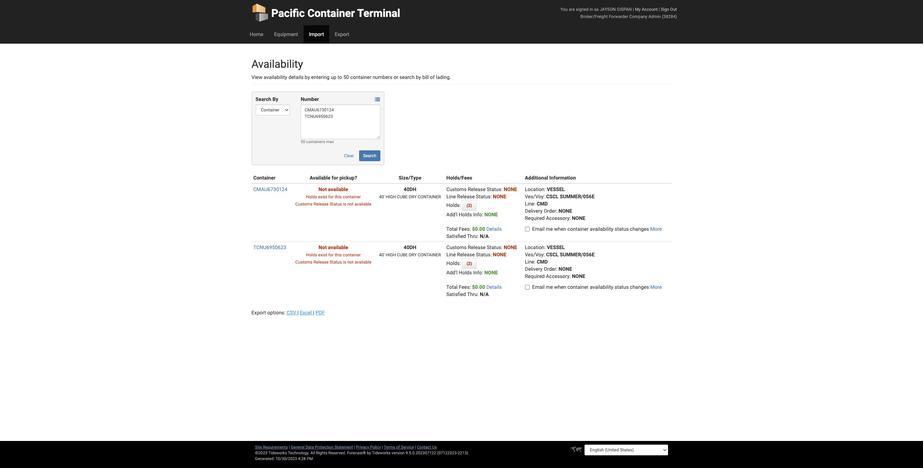 Task type: locate. For each thing, give the bounding box(es) containing it.
to
[[338, 74, 342, 80]]

1 $0.00 from the top
[[472, 226, 485, 232]]

0 vertical spatial customs release status : none line release status : none
[[447, 186, 517, 199]]

1 vertical spatial satisfied
[[447, 291, 466, 297]]

is
[[343, 202, 346, 207], [343, 260, 346, 265]]

line
[[447, 194, 456, 199], [447, 252, 456, 258]]

0 vertical spatial more link
[[650, 226, 662, 232]]

2 required from the top
[[525, 273, 545, 279]]

0 horizontal spatial search
[[256, 96, 271, 102]]

for
[[332, 175, 338, 181], [328, 194, 334, 199], [328, 252, 334, 258]]

1 vertical spatial line
[[447, 252, 456, 258]]

1 vertical spatial $0.00
[[472, 284, 485, 290]]

available
[[310, 175, 331, 181]]

1 vertical spatial location
[[525, 245, 545, 250]]

1 vertical spatial not
[[319, 245, 327, 250]]

for for cmau6730124
[[328, 194, 334, 199]]

changes
[[630, 226, 649, 232], [630, 284, 649, 290]]

1 40' from the top
[[379, 194, 385, 199]]

not for cmau6730124
[[319, 186, 327, 192]]

total
[[447, 226, 458, 232], [447, 284, 458, 290]]

2 email from the top
[[532, 284, 545, 290]]

2 vessel from the top
[[547, 245, 565, 250]]

1 accessory from the top
[[546, 215, 570, 221]]

2 40dh 40' high cube dry container from the top
[[379, 245, 441, 258]]

0 vertical spatial details
[[487, 226, 502, 232]]

0 vertical spatial delivery
[[525, 208, 543, 214]]

1 vertical spatial total
[[447, 284, 458, 290]]

0 vertical spatial is
[[343, 202, 346, 207]]

1 40dh 40' high cube dry container from the top
[[379, 186, 441, 199]]

export down the pacific container terminal
[[335, 31, 349, 37]]

2 more link from the top
[[650, 284, 662, 290]]

1 horizontal spatial search
[[363, 153, 377, 158]]

2 not available holds exist for this container customs release status is not available from the top
[[295, 245, 372, 265]]

0 vertical spatial 40dh 40' high cube dry container
[[379, 186, 441, 199]]

add'l
[[447, 212, 458, 218], [447, 270, 458, 276]]

total for tcnu6950623
[[447, 284, 458, 290]]

| left "my"
[[633, 7, 634, 12]]

0 vertical spatial email
[[532, 226, 545, 232]]

1 this from the top
[[335, 194, 342, 199]]

2 info: from the top
[[473, 270, 483, 276]]

2 fees: from the top
[[459, 284, 471, 290]]

0 vertical spatial status
[[615, 226, 629, 232]]

vessel
[[547, 186, 565, 192], [547, 245, 565, 250]]

details
[[289, 74, 304, 80]]

(2)
[[467, 203, 472, 208], [467, 261, 472, 266]]

1 thru: from the top
[[467, 233, 479, 239]]

|
[[633, 7, 634, 12], [659, 7, 660, 12], [297, 310, 299, 316], [313, 310, 314, 316], [289, 445, 290, 450], [354, 445, 355, 450], [382, 445, 383, 450], [415, 445, 416, 450]]

1 vertical spatial 40dh 40' high cube dry container
[[379, 245, 441, 258]]

0 vertical spatial summer/056e
[[560, 194, 595, 199]]

1 status from the top
[[615, 226, 629, 232]]

1 (2) from the top
[[467, 203, 472, 208]]

0 horizontal spatial 50
[[301, 140, 305, 144]]

customs
[[447, 186, 467, 192], [295, 202, 313, 207], [447, 245, 467, 250], [295, 260, 313, 265]]

fees: for tcnu6950623
[[459, 284, 471, 290]]

excel
[[300, 310, 312, 316]]

2 (2) link from the top
[[462, 258, 477, 269]]

1 vertical spatial holds:
[[447, 260, 462, 266]]

2 details from the top
[[487, 284, 502, 290]]

2 total fees: $0.00 details satisfied thru: n/a from the top
[[447, 284, 502, 297]]

0 vertical spatial required
[[525, 215, 545, 221]]

1 when from the top
[[554, 226, 566, 232]]

0 vertical spatial of
[[430, 74, 435, 80]]

location : vessel ves/voy: cscl summer/056e line: cmd delivery order : none required accessory : none
[[525, 186, 595, 221], [525, 245, 595, 279]]

details for cmau6730124
[[487, 226, 502, 232]]

container
[[350, 74, 371, 80], [343, 194, 361, 199], [568, 226, 589, 232], [343, 252, 361, 258], [568, 284, 589, 290]]

export options: csv | excel | pdf
[[252, 310, 325, 316]]

holds: for cmau6730124
[[447, 202, 462, 208]]

0 vertical spatial me
[[546, 226, 553, 232]]

required for tcnu6950623
[[525, 273, 545, 279]]

1 horizontal spatial by
[[367, 451, 371, 456]]

2 (2) from the top
[[467, 261, 472, 266]]

2 customs release status : none line release status : none from the top
[[447, 245, 517, 258]]

1 vertical spatial details
[[487, 284, 502, 290]]

exist
[[318, 194, 327, 199], [318, 252, 327, 258]]

required for cmau6730124
[[525, 215, 545, 221]]

50 left containers
[[301, 140, 305, 144]]

1 info: from the top
[[473, 212, 483, 218]]

1 vertical spatial n/a
[[480, 291, 489, 297]]

40'
[[379, 194, 385, 199], [379, 252, 385, 258]]

1 vertical spatial dry
[[409, 252, 417, 258]]

1 cmd from the top
[[537, 201, 548, 207]]

1 vertical spatial availability
[[590, 226, 614, 232]]

0 vertical spatial ves/voy:
[[525, 194, 545, 199]]

2 add'l holds info: none from the top
[[447, 270, 498, 276]]

0 vertical spatial accessory
[[546, 215, 570, 221]]

vessel for cmau6730124
[[547, 186, 565, 192]]

excel link
[[300, 310, 313, 316]]

2 high from the top
[[386, 252, 396, 258]]

0 vertical spatial changes
[[630, 226, 649, 232]]

by right details
[[305, 74, 310, 80]]

order
[[544, 208, 556, 214], [544, 266, 556, 272]]

1 details from the top
[[487, 226, 502, 232]]

1 email me when container availability status changes more from the top
[[532, 226, 662, 232]]

1 total from the top
[[447, 226, 458, 232]]

2 exist from the top
[[318, 252, 327, 258]]

0 vertical spatial (2)
[[467, 203, 472, 208]]

export inside export dropdown button
[[335, 31, 349, 37]]

1 line: from the top
[[525, 201, 536, 207]]

0 vertical spatial info:
[[473, 212, 483, 218]]

export for export options: csv | excel | pdf
[[252, 310, 266, 316]]

1 vertical spatial more link
[[650, 284, 662, 290]]

by left bill in the top left of the page
[[416, 74, 421, 80]]

2 me from the top
[[546, 284, 553, 290]]

site
[[255, 445, 262, 450]]

1 vertical spatial fees:
[[459, 284, 471, 290]]

tcnu6950623
[[253, 245, 286, 250]]

email me when container availability status changes more for cmau6730124
[[532, 226, 662, 232]]

1 vertical spatial add'l holds info: none
[[447, 270, 498, 276]]

holds:
[[447, 202, 462, 208], [447, 260, 462, 266]]

not for tcnu6950623
[[347, 260, 354, 265]]

terms
[[384, 445, 395, 450]]

1 vertical spatial of
[[396, 445, 400, 450]]

1 vertical spatial search
[[363, 153, 377, 158]]

of
[[430, 74, 435, 80], [396, 445, 400, 450]]

0 vertical spatial container
[[418, 194, 441, 199]]

0 horizontal spatial export
[[252, 310, 266, 316]]

search right clear
[[363, 153, 377, 158]]

add'l for tcnu6950623
[[447, 270, 458, 276]]

1 fees: from the top
[[459, 226, 471, 232]]

| right csv
[[297, 310, 299, 316]]

by
[[273, 96, 278, 102]]

1 n/a from the top
[[480, 233, 489, 239]]

40' for tcnu6950623
[[379, 252, 385, 258]]

0 vertical spatial order
[[544, 208, 556, 214]]

location
[[525, 186, 545, 192], [525, 245, 545, 250]]

n/a for tcnu6950623
[[480, 291, 489, 297]]

2 not from the top
[[319, 245, 327, 250]]

0 vertical spatial line:
[[525, 201, 536, 207]]

required
[[525, 215, 545, 221], [525, 273, 545, 279]]

2 location from the top
[[525, 245, 545, 250]]

2 thru: from the top
[[467, 291, 479, 297]]

more for cmau6730124
[[650, 226, 662, 232]]

cmd
[[537, 201, 548, 207], [537, 259, 548, 265]]

0 vertical spatial when
[[554, 226, 566, 232]]

40dh 40' high cube dry container for tcnu6950623
[[379, 245, 441, 258]]

1 vertical spatial 40dh
[[404, 245, 416, 250]]

1 vertical spatial delivery
[[525, 266, 543, 272]]

1 changes from the top
[[630, 226, 649, 232]]

dry
[[409, 194, 417, 199], [409, 252, 417, 258]]

0 vertical spatial holds:
[[447, 202, 462, 208]]

export
[[335, 31, 349, 37], [252, 310, 266, 316]]

0 vertical spatial details link
[[487, 226, 502, 232]]

1 vertical spatial cscl
[[546, 252, 559, 258]]

more
[[650, 226, 662, 232], [650, 284, 662, 290]]

1 vertical spatial thru:
[[467, 291, 479, 297]]

container up export dropdown button
[[308, 7, 355, 19]]

2 n/a from the top
[[480, 291, 489, 297]]

available
[[328, 186, 348, 192], [355, 202, 372, 207], [328, 245, 348, 250], [355, 260, 372, 265]]

1 satisfied from the top
[[447, 233, 466, 239]]

1 horizontal spatial of
[[430, 74, 435, 80]]

$0.00 for tcnu6950623
[[472, 284, 485, 290]]

2 dry from the top
[[409, 252, 417, 258]]

0 vertical spatial location
[[525, 186, 545, 192]]

tcnu6950623 link
[[253, 245, 286, 250]]

2 cmd from the top
[[537, 259, 548, 265]]

1 vertical spatial (2) link
[[462, 258, 477, 269]]

cscl for tcnu6950623
[[546, 252, 559, 258]]

by inside site requirements | general data protection statement | privacy policy | terms of service | contact us ©2023 tideworks technology. all rights reserved. forecast® by tideworks version 9.5.0.202307122 (07122023-2213) generated: 10/30/2023 4:28 pm
[[367, 451, 371, 456]]

1 vertical spatial high
[[386, 252, 396, 258]]

lading.
[[436, 74, 451, 80]]

export for export
[[335, 31, 349, 37]]

1 is from the top
[[343, 202, 346, 207]]

1 vertical spatial status
[[615, 284, 629, 290]]

fees: for cmau6730124
[[459, 226, 471, 232]]

of right bill in the top left of the page
[[430, 74, 435, 80]]

2 details link from the top
[[487, 284, 502, 290]]

1 exist from the top
[[318, 194, 327, 199]]

dry for tcnu6950623
[[409, 252, 417, 258]]

high for tcnu6950623
[[386, 252, 396, 258]]

search left by
[[256, 96, 271, 102]]

site requirements link
[[255, 445, 288, 450]]

1 vertical spatial container
[[253, 175, 276, 181]]

search inside button
[[363, 153, 377, 158]]

2 email me when container availability status changes more from the top
[[532, 284, 662, 290]]

search by
[[256, 96, 278, 102]]

ves/voy: for cmau6730124
[[525, 194, 545, 199]]

1 not from the top
[[319, 186, 327, 192]]

is for cmau6730124
[[343, 202, 346, 207]]

delivery
[[525, 208, 543, 214], [525, 266, 543, 272]]

tideworks
[[372, 451, 391, 456]]

0 vertical spatial exist
[[318, 194, 327, 199]]

0 vertical spatial not
[[319, 186, 327, 192]]

2 location : vessel ves/voy: cscl summer/056e line: cmd delivery order : none required accessory : none from the top
[[525, 245, 595, 279]]

not for cmau6730124
[[347, 202, 354, 207]]

2 40' from the top
[[379, 252, 385, 258]]

None checkbox
[[525, 227, 530, 232], [525, 285, 530, 290], [525, 227, 530, 232], [525, 285, 530, 290]]

2 more from the top
[[650, 284, 662, 290]]

1 vertical spatial email me when container availability status changes more
[[532, 284, 662, 290]]

0 vertical spatial high
[[386, 194, 396, 199]]

1 vertical spatial ves/voy:
[[525, 252, 545, 258]]

cmd for tcnu6950623
[[537, 259, 548, 265]]

50 right to
[[343, 74, 349, 80]]

0 vertical spatial 40dh
[[404, 186, 416, 192]]

1 location from the top
[[525, 186, 545, 192]]

2 holds: from the top
[[447, 260, 462, 266]]

2 status from the top
[[615, 284, 629, 290]]

1 delivery from the top
[[525, 208, 543, 214]]

exist for tcnu6950623
[[318, 252, 327, 258]]

1 container from the top
[[418, 194, 441, 199]]

0 vertical spatial n/a
[[480, 233, 489, 239]]

release
[[468, 186, 486, 192], [457, 194, 475, 199], [314, 202, 329, 207], [468, 245, 486, 250], [457, 252, 475, 258], [314, 260, 329, 265]]

when for cmau6730124
[[554, 226, 566, 232]]

me
[[546, 226, 553, 232], [546, 284, 553, 290]]

0 vertical spatial more
[[650, 226, 662, 232]]

2 satisfied from the top
[[447, 291, 466, 297]]

0 vertical spatial cmd
[[537, 201, 548, 207]]

line: for cmau6730124
[[525, 201, 536, 207]]

availability for cmau6730124
[[590, 226, 614, 232]]

1 vertical spatial (2)
[[467, 261, 472, 266]]

(2) link
[[462, 200, 477, 211], [462, 258, 477, 269]]

0 vertical spatial 50
[[343, 74, 349, 80]]

holds
[[306, 194, 317, 199], [459, 212, 472, 218], [306, 252, 317, 258], [459, 270, 472, 276]]

1 vertical spatial this
[[335, 252, 342, 258]]

more link
[[650, 226, 662, 232], [650, 284, 662, 290]]

add'l for cmau6730124
[[447, 212, 458, 218]]

1 add'l from the top
[[447, 212, 458, 218]]

2 summer/056e from the top
[[560, 252, 595, 258]]

2 vertical spatial for
[[328, 252, 334, 258]]

this for tcnu6950623
[[335, 252, 342, 258]]

1 vertical spatial email
[[532, 284, 545, 290]]

1 customs release status : none line release status : none from the top
[[447, 186, 517, 199]]

not
[[347, 202, 354, 207], [347, 260, 354, 265]]

1 vertical spatial is
[[343, 260, 346, 265]]

1 vertical spatial location : vessel ves/voy: cscl summer/056e line: cmd delivery order : none required accessory : none
[[525, 245, 595, 279]]

add'l holds info: none
[[447, 212, 498, 218], [447, 270, 498, 276]]

status for tcnu6950623
[[615, 284, 629, 290]]

0 vertical spatial container
[[308, 7, 355, 19]]

2 accessory from the top
[[546, 273, 570, 279]]

vessel for tcnu6950623
[[547, 245, 565, 250]]

total fees: $0.00 details satisfied thru: n/a for tcnu6950623
[[447, 284, 502, 297]]

pdf link
[[316, 310, 325, 316]]

2 vertical spatial availability
[[590, 284, 614, 290]]

1 email from the top
[[532, 226, 545, 232]]

(2) link for cmau6730124
[[462, 200, 477, 211]]

container up cmau6730124
[[253, 175, 276, 181]]

1 order from the top
[[544, 208, 556, 214]]

by down privacy policy link
[[367, 451, 371, 456]]

(2) for cmau6730124
[[467, 203, 472, 208]]

pacific container terminal
[[271, 7, 400, 19]]

ves/voy:
[[525, 194, 545, 199], [525, 252, 545, 258]]

this
[[335, 194, 342, 199], [335, 252, 342, 258]]

dry for cmau6730124
[[409, 194, 417, 199]]

when
[[554, 226, 566, 232], [554, 284, 566, 290]]

2 cube from the top
[[397, 252, 408, 258]]

max
[[326, 140, 334, 144]]

forecast®
[[347, 451, 366, 456]]

1 cube from the top
[[397, 194, 408, 199]]

containers
[[306, 140, 325, 144]]

2 delivery from the top
[[525, 266, 543, 272]]

search for search
[[363, 153, 377, 158]]

export left the options:
[[252, 310, 266, 316]]

1 add'l holds info: none from the top
[[447, 212, 498, 218]]

2 40dh from the top
[[404, 245, 416, 250]]

holds/fees
[[447, 175, 472, 181]]

2 this from the top
[[335, 252, 342, 258]]

1 40dh from the top
[[404, 186, 416, 192]]

2 $0.00 from the top
[[472, 284, 485, 290]]

1 vessel from the top
[[547, 186, 565, 192]]

of inside site requirements | general data protection statement | privacy policy | terms of service | contact us ©2023 tideworks technology. all rights reserved. forecast® by tideworks version 9.5.0.202307122 (07122023-2213) generated: 10/30/2023 4:28 pm
[[396, 445, 400, 450]]

0 vertical spatial total
[[447, 226, 458, 232]]

1 details link from the top
[[487, 226, 502, 232]]

0 vertical spatial for
[[332, 175, 338, 181]]

0 vertical spatial dry
[[409, 194, 417, 199]]

2 total from the top
[[447, 284, 458, 290]]

2 line: from the top
[[525, 259, 536, 265]]

cube
[[397, 194, 408, 199], [397, 252, 408, 258]]

1 not from the top
[[347, 202, 354, 207]]

1 vertical spatial more
[[650, 284, 662, 290]]

1 holds: from the top
[[447, 202, 462, 208]]

1 required from the top
[[525, 215, 545, 221]]

0 vertical spatial line
[[447, 194, 456, 199]]

container for tcnu6950623
[[418, 252, 441, 258]]

are
[[569, 7, 575, 12]]

1 vertical spatial line:
[[525, 259, 536, 265]]

0 vertical spatial add'l
[[447, 212, 458, 218]]

1 vertical spatial customs release status : none line release status : none
[[447, 245, 517, 258]]

container
[[308, 7, 355, 19], [253, 175, 276, 181]]

by
[[305, 74, 310, 80], [416, 74, 421, 80], [367, 451, 371, 456]]

1 more link from the top
[[650, 226, 662, 232]]

2 add'l from the top
[[447, 270, 458, 276]]

1 cscl from the top
[[546, 194, 559, 199]]

availability
[[264, 74, 287, 80], [590, 226, 614, 232], [590, 284, 614, 290]]

1 vertical spatial cube
[[397, 252, 408, 258]]

0 vertical spatial 40'
[[379, 194, 385, 199]]

1 more from the top
[[650, 226, 662, 232]]

1 vertical spatial order
[[544, 266, 556, 272]]

2 when from the top
[[554, 284, 566, 290]]

2 not from the top
[[347, 260, 354, 265]]

details
[[487, 226, 502, 232], [487, 284, 502, 290]]

2 cscl from the top
[[546, 252, 559, 258]]

1 me from the top
[[546, 226, 553, 232]]

| up tideworks
[[382, 445, 383, 450]]

1 vertical spatial cmd
[[537, 259, 548, 265]]

0 vertical spatial add'l holds info: none
[[447, 212, 498, 218]]

0 vertical spatial this
[[335, 194, 342, 199]]

2 container from the top
[[418, 252, 441, 258]]

home button
[[244, 25, 269, 43]]

40' for cmau6730124
[[379, 194, 385, 199]]

location : vessel ves/voy: cscl summer/056e line: cmd delivery order : none required accessory : none for cmau6730124
[[525, 186, 595, 221]]

customs release status : none line release status : none for cmau6730124
[[447, 186, 517, 199]]

2 ves/voy: from the top
[[525, 252, 545, 258]]

1 vertical spatial exist
[[318, 252, 327, 258]]

not for tcnu6950623
[[319, 245, 327, 250]]

none
[[504, 186, 517, 192], [493, 194, 507, 199], [559, 208, 572, 214], [485, 212, 498, 218], [572, 215, 586, 221], [504, 245, 517, 250], [493, 252, 507, 258], [559, 266, 572, 272], [485, 270, 498, 276], [572, 273, 586, 279]]

2 changes from the top
[[630, 284, 649, 290]]

1 vertical spatial export
[[252, 310, 266, 316]]

line for tcnu6950623
[[447, 252, 456, 258]]

0 horizontal spatial of
[[396, 445, 400, 450]]

0 vertical spatial cube
[[397, 194, 408, 199]]

Number text field
[[301, 105, 380, 139]]

1 not available holds exist for this container customs release status is not available from the top
[[295, 186, 372, 207]]

1 line from the top
[[447, 194, 456, 199]]

number
[[301, 96, 319, 102]]

1 vertical spatial container
[[418, 252, 441, 258]]

summer/056e
[[560, 194, 595, 199], [560, 252, 595, 258]]

1 dry from the top
[[409, 194, 417, 199]]

thru: for tcnu6950623
[[467, 291, 479, 297]]

0 vertical spatial not
[[347, 202, 354, 207]]

(2) for tcnu6950623
[[467, 261, 472, 266]]

1 total fees: $0.00 details satisfied thru: n/a from the top
[[447, 226, 502, 239]]

0 vertical spatial search
[[256, 96, 271, 102]]

total fees: $0.00 details satisfied thru: n/a for cmau6730124
[[447, 226, 502, 239]]

0 vertical spatial vessel
[[547, 186, 565, 192]]

2 is from the top
[[343, 260, 346, 265]]

1 location : vessel ves/voy: cscl summer/056e line: cmd delivery order : none required accessory : none from the top
[[525, 186, 595, 221]]

1 high from the top
[[386, 194, 396, 199]]

1 (2) link from the top
[[462, 200, 477, 211]]

0 vertical spatial location : vessel ves/voy: cscl summer/056e line: cmd delivery order : none required accessory : none
[[525, 186, 595, 221]]

cmd for cmau6730124
[[537, 201, 548, 207]]

1 ves/voy: from the top
[[525, 194, 545, 199]]

1 summer/056e from the top
[[560, 194, 595, 199]]

2 order from the top
[[544, 266, 556, 272]]

general data protection statement link
[[291, 445, 353, 450]]

total for cmau6730124
[[447, 226, 458, 232]]

$0.00
[[472, 226, 485, 232], [472, 284, 485, 290]]

2 line from the top
[[447, 252, 456, 258]]

0 vertical spatial email me when container availability status changes more
[[532, 226, 662, 232]]

container inside pacific container terminal link
[[308, 7, 355, 19]]

options:
[[267, 310, 285, 316]]

email me when container availability status changes more
[[532, 226, 662, 232], [532, 284, 662, 290]]

of up 'version'
[[396, 445, 400, 450]]



Task type: describe. For each thing, give the bounding box(es) containing it.
holds: for tcnu6950623
[[447, 260, 462, 266]]

order for tcnu6950623
[[544, 266, 556, 272]]

search for search by
[[256, 96, 271, 102]]

account
[[642, 7, 658, 12]]

information
[[550, 175, 576, 181]]

delivery for tcnu6950623
[[525, 266, 543, 272]]

cmau6730124
[[253, 186, 288, 192]]

search button
[[359, 150, 380, 161]]

(2) link for tcnu6950623
[[462, 258, 477, 269]]

sign out link
[[661, 7, 677, 12]]

data
[[306, 445, 314, 450]]

my account link
[[635, 7, 658, 12]]

email me when container availability status changes more for tcnu6950623
[[532, 284, 662, 290]]

availability
[[252, 58, 303, 70]]

admin
[[649, 14, 661, 19]]

info: for cmau6730124
[[473, 212, 483, 218]]

contact
[[417, 445, 431, 450]]

additional
[[525, 175, 548, 181]]

add'l holds info: none for cmau6730124
[[447, 212, 498, 218]]

50 containers max
[[301, 140, 334, 144]]

4:28
[[298, 457, 306, 461]]

us
[[432, 445, 437, 450]]

forwarder
[[609, 14, 628, 19]]

equipment button
[[269, 25, 304, 43]]

is for tcnu6950623
[[343, 260, 346, 265]]

rights
[[316, 451, 328, 456]]

company
[[630, 14, 648, 19]]

protection
[[315, 445, 334, 450]]

high for cmau6730124
[[386, 194, 396, 199]]

terms of service link
[[384, 445, 414, 450]]

more link for cmau6730124
[[650, 226, 662, 232]]

2213)
[[458, 451, 468, 456]]

location : vessel ves/voy: cscl summer/056e line: cmd delivery order : none required accessory : none for tcnu6950623
[[525, 245, 595, 279]]

0 horizontal spatial by
[[305, 74, 310, 80]]

more link for tcnu6950623
[[650, 284, 662, 290]]

as
[[594, 7, 599, 12]]

email for cmau6730124
[[532, 226, 545, 232]]

not available holds exist for this container customs release status is not available for tcnu6950623
[[295, 245, 372, 265]]

statement
[[335, 445, 353, 450]]

search
[[400, 74, 415, 80]]

| up forecast® at the bottom of page
[[354, 445, 355, 450]]

changes for cmau6730124
[[630, 226, 649, 232]]

info: for tcnu6950623
[[473, 270, 483, 276]]

9.5.0.202307122
[[406, 451, 436, 456]]

size/type
[[399, 175, 421, 181]]

| left 'sign' at the right top of the page
[[659, 7, 660, 12]]

delivery for cmau6730124
[[525, 208, 543, 214]]

show list image
[[375, 97, 380, 102]]

2 horizontal spatial by
[[416, 74, 421, 80]]

(07122023-
[[437, 451, 458, 456]]

changes for tcnu6950623
[[630, 284, 649, 290]]

my
[[635, 7, 641, 12]]

40dh 40' high cube dry container for cmau6730124
[[379, 186, 441, 199]]

numbers
[[373, 74, 393, 80]]

n/a for cmau6730124
[[480, 233, 489, 239]]

line: for tcnu6950623
[[525, 259, 536, 265]]

©2023 tideworks
[[255, 451, 287, 456]]

broker/freight
[[581, 14, 608, 19]]

customs release status : none line release status : none for tcnu6950623
[[447, 245, 517, 258]]

gispan
[[617, 7, 632, 12]]

details for tcnu6950623
[[487, 284, 502, 290]]

cmau6730124 link
[[253, 186, 288, 192]]

reserved.
[[329, 451, 346, 456]]

additional information
[[525, 175, 576, 181]]

1 vertical spatial 50
[[301, 140, 305, 144]]

container for cmau6730124
[[418, 194, 441, 199]]

bill
[[422, 74, 429, 80]]

$0.00 for cmau6730124
[[472, 226, 485, 232]]

accessory for cmau6730124
[[546, 215, 570, 221]]

line for cmau6730124
[[447, 194, 456, 199]]

import button
[[304, 25, 329, 43]]

| left pdf link at the left bottom
[[313, 310, 314, 316]]

40dh for tcnu6950623
[[404, 245, 416, 250]]

thru: for cmau6730124
[[467, 233, 479, 239]]

privacy
[[356, 445, 369, 450]]

equipment
[[274, 31, 298, 37]]

view
[[252, 74, 262, 80]]

out
[[670, 7, 677, 12]]

satisfied for cmau6730124
[[447, 233, 466, 239]]

this for cmau6730124
[[335, 194, 342, 199]]

view availability details by entering up to 50 container numbers or search by bill of lading.
[[252, 74, 451, 80]]

summer/056e for cmau6730124
[[560, 194, 595, 199]]

pm
[[307, 457, 313, 461]]

requirements
[[263, 445, 288, 450]]

location for cmau6730124
[[525, 186, 545, 192]]

available for pickup?
[[310, 175, 357, 181]]

up
[[331, 74, 336, 80]]

service
[[401, 445, 414, 450]]

clear button
[[340, 150, 358, 161]]

general
[[291, 445, 305, 450]]

location for tcnu6950623
[[525, 245, 545, 250]]

for for tcnu6950623
[[328, 252, 334, 258]]

entering
[[311, 74, 330, 80]]

csv link
[[287, 310, 297, 316]]

when for tcnu6950623
[[554, 284, 566, 290]]

exist for cmau6730124
[[318, 194, 327, 199]]

summer/056e for tcnu6950623
[[560, 252, 595, 258]]

csv
[[287, 310, 296, 316]]

cscl for cmau6730124
[[546, 194, 559, 199]]

policy
[[370, 445, 381, 450]]

0 horizontal spatial container
[[253, 175, 276, 181]]

pacific
[[271, 7, 305, 19]]

terminal
[[357, 7, 400, 19]]

1 horizontal spatial 50
[[343, 74, 349, 80]]

import
[[309, 31, 324, 37]]

order for cmau6730124
[[544, 208, 556, 214]]

| up 9.5.0.202307122
[[415, 445, 416, 450]]

generated:
[[255, 457, 275, 461]]

add'l holds info: none for tcnu6950623
[[447, 270, 498, 276]]

not available holds exist for this container customs release status is not available for cmau6730124
[[295, 186, 372, 207]]

email for tcnu6950623
[[532, 284, 545, 290]]

signed
[[576, 7, 589, 12]]

details link for tcnu6950623
[[487, 284, 502, 290]]

pickup?
[[340, 175, 357, 181]]

40dh for cmau6730124
[[404, 186, 416, 192]]

in
[[590, 7, 593, 12]]

all
[[311, 451, 315, 456]]

0 vertical spatial availability
[[264, 74, 287, 80]]

details link for cmau6730124
[[487, 226, 502, 232]]

cube for cmau6730124
[[397, 194, 408, 199]]

me for tcnu6950623
[[546, 284, 553, 290]]

me for cmau6730124
[[546, 226, 553, 232]]

jayson
[[600, 7, 616, 12]]

more for tcnu6950623
[[650, 284, 662, 290]]

technology.
[[288, 451, 310, 456]]

10/30/2023
[[276, 457, 297, 461]]

or
[[394, 74, 398, 80]]

(38284)
[[662, 14, 677, 19]]

| left general
[[289, 445, 290, 450]]

privacy policy link
[[356, 445, 381, 450]]

availability for tcnu6950623
[[590, 284, 614, 290]]

clear
[[344, 153, 354, 158]]

ves/voy: for tcnu6950623
[[525, 252, 545, 258]]

contact us link
[[417, 445, 437, 450]]

pdf
[[316, 310, 325, 316]]

accessory for tcnu6950623
[[546, 273, 570, 279]]

you are signed in as jayson gispan | my account | sign out broker/freight forwarder company admin (38284)
[[561, 7, 677, 19]]

pacific container terminal link
[[252, 0, 400, 25]]

export button
[[329, 25, 355, 43]]

status for cmau6730124
[[615, 226, 629, 232]]

cube for tcnu6950623
[[397, 252, 408, 258]]

home
[[250, 31, 263, 37]]

you
[[561, 7, 568, 12]]

site requirements | general data protection statement | privacy policy | terms of service | contact us ©2023 tideworks technology. all rights reserved. forecast® by tideworks version 9.5.0.202307122 (07122023-2213) generated: 10/30/2023 4:28 pm
[[255, 445, 468, 461]]

version
[[392, 451, 405, 456]]



Task type: vqa. For each thing, say whether or not it's contained in the screenshot.
40DR 'image' in the top of the page
no



